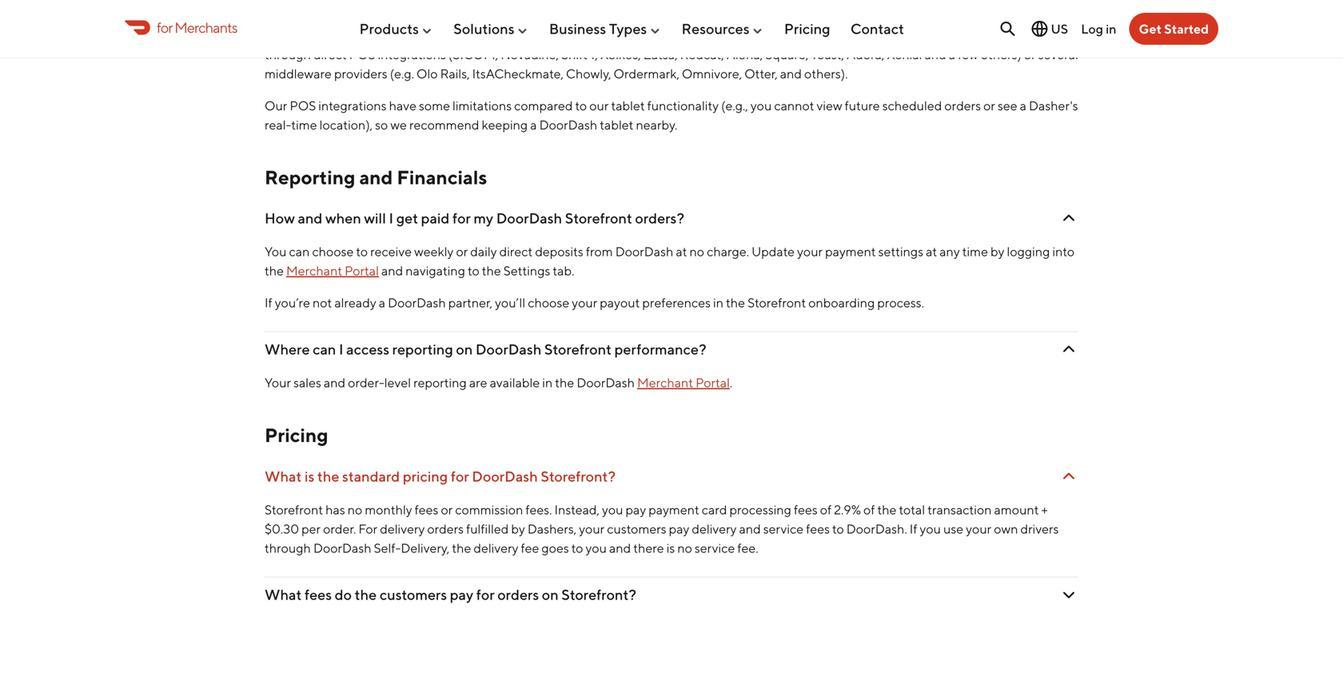 Task type: describe. For each thing, give the bounding box(es) containing it.
1 of from the left
[[821, 502, 832, 517]]

future
[[845, 98, 881, 113]]

1 horizontal spatial service
[[764, 521, 804, 537]]

1 vertical spatial reporting
[[414, 375, 467, 391]]

will
[[364, 210, 386, 227]]

rails,
[[440, 66, 470, 81]]

get
[[397, 210, 418, 227]]

$0.30
[[265, 521, 299, 537]]

shift4,
[[562, 47, 598, 62]]

per
[[302, 521, 321, 537]]

orders?
[[636, 210, 685, 227]]

0 vertical spatial if
[[265, 295, 273, 311]]

the right do
[[355, 586, 377, 603]]

you right the goes
[[586, 541, 607, 556]]

a inside "doordash storefront is compatible for direct integration with select pos providers. you can have doordash orders sent to your pos either through direct pos integrations (sicom, novadine, shift4, xoikos, eatsa, redcat, aloha, square, toast, adora, xenial and a few others) or several middleware providers (e.g. olo rails, itsacheckmate, chowly, ordermark, omnivore, otter, and others)."
[[949, 47, 956, 62]]

merchant portal and navigating to the settings tab.
[[286, 263, 577, 279]]

(e.g.,
[[722, 98, 749, 113]]

and down the "square,"
[[781, 66, 802, 81]]

delivery,
[[401, 541, 450, 556]]

doordash down merchant portal and navigating to the settings tab.
[[388, 295, 446, 311]]

storefront has no monthly fees or commission fees. instead, you pay payment card processing fees of 2.9% of the total transaction amount + $0.30 per order. for delivery orders fulfilled by dashers, your customers pay delivery and service fees to doordash. if you use your own drivers through doordash self-delivery, the delivery fee goes to you and there is no service fee.
[[265, 502, 1060, 556]]

and up will
[[360, 166, 393, 189]]

0 vertical spatial portal
[[345, 263, 379, 279]]

you inside our pos integrations have some limitations compared to our tablet functionality (e.g., you cannot view future scheduled orders or see a dasher's real-time location), so we recommend keeping a doordash tablet nearby.
[[751, 98, 772, 113]]

the down fulfilled
[[452, 541, 471, 556]]

goes
[[542, 541, 569, 556]]

daily
[[471, 244, 497, 259]]

limitations
[[453, 98, 512, 113]]

what is the standard pricing for doordash storefront?
[[265, 468, 616, 485]]

1 vertical spatial direct
[[314, 47, 347, 62]]

for left merchants
[[157, 19, 173, 36]]

1 vertical spatial is
[[305, 468, 315, 485]]

for merchants
[[157, 19, 237, 36]]

have inside "doordash storefront is compatible for direct integration with select pos providers. you can have doordash orders sent to your pos either through direct pos integrations (sicom, novadine, shift4, xoikos, eatsa, redcat, aloha, square, toast, adora, xenial and a few others) or several middleware providers (e.g. olo rails, itsacheckmate, chowly, ordermark, omnivore, otter, and others)."
[[782, 28, 809, 43]]

your right use
[[967, 521, 992, 537]]

doordash down performance?
[[577, 375, 635, 391]]

to inside "doordash storefront is compatible for direct integration with select pos providers. you can have doordash orders sent to your pos either through direct pos integrations (sicom, novadine, shift4, xoikos, eatsa, redcat, aloha, square, toast, adora, xenial and a few others) or several middleware providers (e.g. olo rails, itsacheckmate, chowly, ordermark, omnivore, otter, and others)."
[[938, 28, 950, 43]]

and down receive
[[382, 263, 403, 279]]

products
[[360, 20, 419, 37]]

navigating
[[406, 263, 466, 279]]

a down compared
[[531, 117, 537, 132]]

or inside our pos integrations have some limitations compared to our tablet functionality (e.g., you cannot view future scheduled orders or see a dasher's real-time location), so we recommend keeping a doordash tablet nearby.
[[984, 98, 996, 113]]

fees left do
[[305, 586, 332, 603]]

standard
[[342, 468, 400, 485]]

logging
[[1008, 244, 1051, 259]]

2 vertical spatial in
[[543, 375, 553, 391]]

location),
[[320, 117, 373, 132]]

contact link
[[851, 14, 905, 44]]

to down the 'daily'
[[468, 263, 480, 279]]

chevron down image for how and when will i get paid for my doordash storefront orders?
[[1060, 209, 1079, 228]]

2 horizontal spatial pay
[[669, 521, 690, 537]]

order-
[[348, 375, 385, 391]]

fees down pricing
[[415, 502, 439, 517]]

2 horizontal spatial delivery
[[692, 521, 737, 537]]

compared
[[515, 98, 573, 113]]

dashers,
[[528, 521, 577, 537]]

if you're not already a doordash partner, you'll choose your payout preferences in the storefront onboarding process.
[[265, 295, 925, 311]]

sales
[[294, 375, 322, 391]]

omnivore,
[[682, 66, 743, 81]]

pos up others) on the top right of the page
[[980, 28, 1007, 43]]

your sales and order-level reporting are available in the doordash merchant portal .
[[265, 375, 733, 391]]

fee.
[[738, 541, 759, 556]]

processing
[[730, 502, 792, 517]]

0 horizontal spatial merchant
[[286, 263, 343, 279]]

any
[[940, 244, 961, 259]]

pricing
[[403, 468, 448, 485]]

for
[[359, 521, 378, 537]]

(sicom,
[[449, 47, 499, 62]]

solutions
[[454, 20, 515, 37]]

ordermark,
[[614, 66, 680, 81]]

globe line image
[[1031, 19, 1050, 38]]

1 horizontal spatial merchant
[[638, 375, 694, 391]]

to inside our pos integrations have some limitations compared to our tablet functionality (e.g., you cannot view future scheduled orders or see a dasher's real-time location), so we recommend keeping a doordash tablet nearby.
[[576, 98, 587, 113]]

0 vertical spatial reporting
[[393, 341, 453, 358]]

instead,
[[555, 502, 600, 517]]

what for what is the standard pricing for doordash storefront?
[[265, 468, 302, 485]]

to down 2.9%
[[833, 521, 845, 537]]

others)
[[981, 47, 1022, 62]]

a right already
[[379, 295, 386, 311]]

get started
[[1140, 21, 1210, 36]]

us
[[1052, 21, 1069, 36]]

and right sales in the left bottom of the page
[[324, 375, 346, 391]]

payout
[[600, 295, 640, 311]]

contact
[[851, 20, 905, 37]]

monthly
[[365, 502, 413, 517]]

there
[[634, 541, 665, 556]]

can inside "doordash storefront is compatible for direct integration with select pos providers. you can have doordash orders sent to your pos either through direct pos integrations (sicom, novadine, shift4, xoikos, eatsa, redcat, aloha, square, toast, adora, xenial and a few others) or several middleware providers (e.g. olo rails, itsacheckmate, chowly, ordermark, omnivore, otter, and others)."
[[759, 28, 779, 43]]

1 at from the left
[[676, 244, 688, 259]]

compatible
[[397, 28, 462, 43]]

doordash up the toast,
[[812, 28, 870, 43]]

can for where can i access reporting on doordash storefront performance?
[[313, 341, 336, 358]]

toast,
[[811, 47, 845, 62]]

time inside you can choose to receive weekly or daily direct deposits from doordash at no charge. update your payment settings at any time by logging into the
[[963, 244, 989, 259]]

settings
[[504, 263, 551, 279]]

0 vertical spatial tablet
[[612, 98, 645, 113]]

for merchants link
[[125, 17, 237, 38]]

fees left 2.9%
[[794, 502, 818, 517]]

0 horizontal spatial pay
[[450, 586, 474, 603]]

doordash up commission
[[472, 468, 538, 485]]

doordash.
[[847, 521, 908, 537]]

tab.
[[553, 263, 575, 279]]

own
[[995, 521, 1019, 537]]

the down "charge."
[[726, 295, 746, 311]]

integrations inside "doordash storefront is compatible for direct integration with select pos providers. you can have doordash orders sent to your pos either through direct pos integrations (sicom, novadine, shift4, xoikos, eatsa, redcat, aloha, square, toast, adora, xenial and a few others) or several middleware providers (e.g. olo rails, itsacheckmate, chowly, ordermark, omnivore, otter, and others)."
[[378, 47, 446, 62]]

chevron down image
[[1060, 467, 1079, 486]]

and right how
[[298, 210, 323, 227]]

orders down "fee"
[[498, 586, 539, 603]]

chevron down image for what fees do the customers pay for orders on storefront?
[[1060, 585, 1079, 605]]

have inside our pos integrations have some limitations compared to our tablet functionality (e.g., you cannot view future scheduled orders or see a dasher's real-time location), so we recommend keeping a doordash tablet nearby.
[[389, 98, 417, 113]]

resources
[[682, 20, 750, 37]]

settings
[[879, 244, 924, 259]]

and left there
[[610, 541, 631, 556]]

fees left doordash.
[[807, 521, 830, 537]]

and up fee.
[[740, 521, 761, 537]]

xoikos,
[[601, 47, 641, 62]]

(e.g.
[[390, 66, 414, 81]]

payment inside you can choose to receive weekly or daily direct deposits from doordash at no charge. update your payment settings at any time by logging into the
[[826, 244, 877, 259]]

either
[[1009, 28, 1043, 43]]

level
[[385, 375, 411, 391]]

into
[[1053, 244, 1075, 259]]

doordash up the deposits
[[497, 210, 563, 227]]

square,
[[766, 47, 809, 62]]

redcat,
[[681, 47, 725, 62]]

0 horizontal spatial on
[[456, 341, 473, 358]]

0 vertical spatial storefront?
[[541, 468, 616, 485]]

recommend
[[410, 117, 480, 132]]

reporting and financials
[[265, 166, 488, 189]]

real-
[[265, 117, 291, 132]]

0 vertical spatial in
[[1107, 21, 1117, 36]]

charge.
[[707, 244, 750, 259]]

where can i access reporting on doordash storefront performance?
[[265, 341, 707, 358]]

0 vertical spatial i
[[389, 210, 394, 227]]

adora,
[[847, 47, 885, 62]]

0 horizontal spatial pricing
[[265, 424, 329, 447]]

1 vertical spatial tablet
[[600, 117, 634, 132]]

resources link
[[682, 14, 764, 44]]

customers inside the storefront has no monthly fees or commission fees. instead, you pay payment card processing fees of 2.9% of the total transaction amount + $0.30 per order. for delivery orders fulfilled by dashers, your customers pay delivery and service fees to doordash. if you use your own drivers through doordash self-delivery, the delivery fee goes to you and there is no service fee.
[[607, 521, 667, 537]]

chevron down image for where can i access reporting on doordash storefront performance?
[[1060, 340, 1079, 359]]

middleware
[[265, 66, 332, 81]]

performance?
[[615, 341, 707, 358]]

doordash up available
[[476, 341, 542, 358]]

orders inside "doordash storefront is compatible for direct integration with select pos providers. you can have doordash orders sent to your pos either through direct pos integrations (sicom, novadine, shift4, xoikos, eatsa, redcat, aloha, square, toast, adora, xenial and a few others) or several middleware providers (e.g. olo rails, itsacheckmate, chowly, ordermark, omnivore, otter, and others)."
[[872, 28, 909, 43]]

olo
[[417, 66, 438, 81]]

solutions link
[[454, 14, 529, 44]]

storefront down the update
[[748, 295, 807, 311]]

get
[[1140, 21, 1162, 36]]

see
[[998, 98, 1018, 113]]

reporting
[[265, 166, 356, 189]]

for left my
[[453, 210, 471, 227]]

1 horizontal spatial delivery
[[474, 541, 519, 556]]

you right instead,
[[602, 502, 624, 517]]

sent
[[911, 28, 936, 43]]

your inside "doordash storefront is compatible for direct integration with select pos providers. you can have doordash orders sent to your pos either through direct pos integrations (sicom, novadine, shift4, xoikos, eatsa, redcat, aloha, square, toast, adora, xenial and a few others) or several middleware providers (e.g. olo rails, itsacheckmate, chowly, ordermark, omnivore, otter, and others)."
[[952, 28, 978, 43]]



Task type: locate. For each thing, give the bounding box(es) containing it.
have up we
[[389, 98, 417, 113]]

0 vertical spatial pricing
[[785, 20, 831, 37]]

novadine,
[[501, 47, 559, 62]]

by up "fee"
[[512, 521, 525, 537]]

providers.
[[676, 28, 732, 43]]

select
[[611, 28, 645, 43]]

to left our
[[576, 98, 587, 113]]

storefront? up instead,
[[541, 468, 616, 485]]

direct up settings
[[500, 244, 533, 259]]

order.
[[323, 521, 356, 537]]

pos
[[647, 28, 673, 43], [980, 28, 1007, 43], [349, 47, 376, 62], [290, 98, 316, 113]]

scheduled
[[883, 98, 943, 113]]

2 of from the left
[[864, 502, 876, 517]]

by inside you can choose to receive weekly or daily direct deposits from doordash at no charge. update your payment settings at any time by logging into the
[[991, 244, 1005, 259]]

you
[[734, 28, 756, 43], [265, 244, 287, 259]]

0 horizontal spatial is
[[305, 468, 315, 485]]

the right available
[[555, 375, 575, 391]]

portal
[[345, 263, 379, 279], [696, 375, 730, 391]]

merchant portal link for .
[[638, 375, 730, 391]]

nearby.
[[636, 117, 678, 132]]

can down how
[[289, 244, 310, 259]]

is inside "doordash storefront is compatible for direct integration with select pos providers. you can have doordash orders sent to your pos either through direct pos integrations (sicom, novadine, shift4, xoikos, eatsa, redcat, aloha, square, toast, adora, xenial and a few others) or several middleware providers (e.g. olo rails, itsacheckmate, chowly, ordermark, omnivore, otter, and others)."
[[386, 28, 395, 43]]

orders
[[872, 28, 909, 43], [945, 98, 982, 113], [427, 521, 464, 537], [498, 586, 539, 603]]

xenial
[[888, 47, 923, 62]]

1 vertical spatial i
[[339, 341, 344, 358]]

you can choose to receive weekly or daily direct deposits from doordash at no charge. update your payment settings at any time by logging into the
[[265, 244, 1075, 279]]

merchant
[[286, 263, 343, 279], [638, 375, 694, 391]]

functionality
[[648, 98, 719, 113]]

2 at from the left
[[926, 244, 938, 259]]

2 through from the top
[[265, 541, 311, 556]]

storefront up from at the top
[[565, 210, 633, 227]]

orders inside the storefront has no monthly fees or commission fees. instead, you pay payment card processing fees of 2.9% of the total transaction amount + $0.30 per order. for delivery orders fulfilled by dashers, your customers pay delivery and service fees to doordash. if you use your own drivers through doordash self-delivery, the delivery fee goes to you and there is no service fee.
[[427, 521, 464, 537]]

our pos integrations have some limitations compared to our tablet functionality (e.g., you cannot view future scheduled orders or see a dasher's real-time location), so we recommend keeping a doordash tablet nearby.
[[265, 98, 1079, 132]]

you up the aloha,
[[734, 28, 756, 43]]

delivery
[[380, 521, 425, 537], [692, 521, 737, 537], [474, 541, 519, 556]]

portal down performance?
[[696, 375, 730, 391]]

1 vertical spatial through
[[265, 541, 311, 556]]

on down the goes
[[542, 586, 559, 603]]

or down what is the standard pricing for doordash storefront?
[[441, 502, 453, 517]]

what left do
[[265, 586, 302, 603]]

a right see
[[1020, 98, 1027, 113]]

1 horizontal spatial in
[[714, 295, 724, 311]]

0 vertical spatial pay
[[626, 502, 647, 517]]

0 horizontal spatial can
[[289, 244, 310, 259]]

0 vertical spatial no
[[690, 244, 705, 259]]

others).
[[805, 66, 848, 81]]

several
[[1039, 47, 1079, 62]]

or left see
[[984, 98, 996, 113]]

0 vertical spatial payment
[[826, 244, 877, 259]]

1 what from the top
[[265, 468, 302, 485]]

or inside you can choose to receive weekly or daily direct deposits from doordash at no charge. update your payment settings at any time by logging into the
[[456, 244, 468, 259]]

pricing up the toast,
[[785, 20, 831, 37]]

fees
[[415, 502, 439, 517], [794, 502, 818, 517], [807, 521, 830, 537], [305, 586, 332, 603]]

time right any
[[963, 244, 989, 259]]

1 vertical spatial pricing
[[265, 424, 329, 447]]

0 vertical spatial is
[[386, 28, 395, 43]]

financials
[[397, 166, 488, 189]]

by inside the storefront has no monthly fees or commission fees. instead, you pay payment card processing fees of 2.9% of the total transaction amount + $0.30 per order. for delivery orders fulfilled by dashers, your customers pay delivery and service fees to doordash. if you use your own drivers through doordash self-delivery, the delivery fee goes to you and there is no service fee.
[[512, 521, 525, 537]]

direct up the providers
[[314, 47, 347, 62]]

commission
[[455, 502, 523, 517]]

through
[[265, 47, 311, 62], [265, 541, 311, 556]]

1 vertical spatial payment
[[649, 502, 700, 517]]

we
[[391, 117, 407, 132]]

is inside the storefront has no monthly fees or commission fees. instead, you pay payment card processing fees of 2.9% of the total transaction amount + $0.30 per order. for delivery orders fulfilled by dashers, your customers pay delivery and service fees to doordash. if you use your own drivers through doordash self-delivery, the delivery fee goes to you and there is no service fee.
[[667, 541, 675, 556]]

0 horizontal spatial time
[[291, 117, 317, 132]]

1 horizontal spatial customers
[[607, 521, 667, 537]]

when
[[326, 210, 361, 227]]

for right pricing
[[451, 468, 469, 485]]

or down either at the right of the page
[[1025, 47, 1037, 62]]

0 horizontal spatial by
[[512, 521, 525, 537]]

or inside the storefront has no monthly fees or commission fees. instead, you pay payment card processing fees of 2.9% of the total transaction amount + $0.30 per order. for delivery orders fulfilled by dashers, your customers pay delivery and service fees to doordash. if you use your own drivers through doordash self-delivery, the delivery fee goes to you and there is no service fee.
[[441, 502, 453, 517]]

1 horizontal spatial pay
[[626, 502, 647, 517]]

1 vertical spatial you
[[265, 244, 287, 259]]

0 horizontal spatial at
[[676, 244, 688, 259]]

no inside you can choose to receive weekly or daily direct deposits from doordash at no charge. update your payment settings at any time by logging into the
[[690, 244, 705, 259]]

1 vertical spatial pay
[[669, 521, 690, 537]]

1 vertical spatial service
[[695, 541, 735, 556]]

0 vertical spatial merchant
[[286, 263, 343, 279]]

service
[[764, 521, 804, 537], [695, 541, 735, 556]]

1 horizontal spatial merchant portal link
[[638, 375, 730, 391]]

fee
[[521, 541, 539, 556]]

delivery down monthly
[[380, 521, 425, 537]]

can for you can choose to receive weekly or daily direct deposits from doordash at no charge. update your payment settings at any time by logging into the
[[289, 244, 310, 259]]

if left "you're"
[[265, 295, 273, 311]]

card
[[702, 502, 728, 517]]

a left few
[[949, 47, 956, 62]]

business types
[[549, 20, 647, 37]]

no right there
[[678, 541, 693, 556]]

1 horizontal spatial pricing
[[785, 20, 831, 37]]

is up per
[[305, 468, 315, 485]]

0 vertical spatial merchant portal link
[[286, 263, 379, 279]]

is left compatible
[[386, 28, 395, 43]]

1 horizontal spatial by
[[991, 244, 1005, 259]]

0 vertical spatial direct
[[483, 28, 516, 43]]

1 vertical spatial what
[[265, 586, 302, 603]]

0 vertical spatial on
[[456, 341, 473, 358]]

your right the update
[[798, 244, 823, 259]]

0 vertical spatial customers
[[607, 521, 667, 537]]

itsacheckmate,
[[472, 66, 564, 81]]

process.
[[878, 295, 925, 311]]

in right preferences
[[714, 295, 724, 311]]

2 horizontal spatial can
[[759, 28, 779, 43]]

time inside our pos integrations have some limitations compared to our tablet functionality (e.g., you cannot view future scheduled orders or see a dasher's real-time location), so we recommend keeping a doordash tablet nearby.
[[291, 117, 317, 132]]

pos up eatsa,
[[647, 28, 673, 43]]

0 horizontal spatial in
[[543, 375, 553, 391]]

otter,
[[745, 66, 778, 81]]

for inside "doordash storefront is compatible for direct integration with select pos providers. you can have doordash orders sent to your pos either through direct pos integrations (sicom, novadine, shift4, xoikos, eatsa, redcat, aloha, square, toast, adora, xenial and a few others) or several middleware providers (e.g. olo rails, itsacheckmate, chowly, ordermark, omnivore, otter, and others)."
[[464, 28, 480, 43]]

reporting up level
[[393, 341, 453, 358]]

1 horizontal spatial at
[[926, 244, 938, 259]]

view
[[817, 98, 843, 113]]

choose down tab. in the top of the page
[[528, 295, 570, 311]]

available
[[490, 375, 540, 391]]

1 vertical spatial storefront?
[[562, 586, 637, 603]]

can right 'where'
[[313, 341, 336, 358]]

2 chevron down image from the top
[[1060, 340, 1079, 359]]

0 vertical spatial chevron down image
[[1060, 209, 1079, 228]]

have
[[782, 28, 809, 43], [389, 98, 417, 113]]

our
[[590, 98, 609, 113]]

1 horizontal spatial is
[[386, 28, 395, 43]]

of left 2.9%
[[821, 502, 832, 517]]

no right has
[[348, 502, 363, 517]]

update
[[752, 244, 795, 259]]

0 vertical spatial you
[[734, 28, 756, 43]]

if
[[265, 295, 273, 311], [910, 521, 918, 537]]

orders up xenial
[[872, 28, 909, 43]]

amount
[[995, 502, 1040, 517]]

use
[[944, 521, 964, 537]]

delivery down fulfilled
[[474, 541, 519, 556]]

what fees do the customers pay for orders on storefront?
[[265, 586, 637, 603]]

doordash
[[265, 28, 323, 43], [812, 28, 870, 43], [540, 117, 598, 132], [497, 210, 563, 227], [616, 244, 674, 259], [388, 295, 446, 311], [476, 341, 542, 358], [577, 375, 635, 391], [472, 468, 538, 485], [314, 541, 372, 556]]

1 vertical spatial merchant
[[638, 375, 694, 391]]

1 vertical spatial have
[[389, 98, 417, 113]]

1 horizontal spatial payment
[[826, 244, 877, 259]]

1 horizontal spatial have
[[782, 28, 809, 43]]

storefront inside "doordash storefront is compatible for direct integration with select pos providers. you can have doordash orders sent to your pos either through direct pos integrations (sicom, novadine, shift4, xoikos, eatsa, redcat, aloha, square, toast, adora, xenial and a few others) or several middleware providers (e.g. olo rails, itsacheckmate, chowly, ordermark, omnivore, otter, and others)."
[[325, 28, 384, 43]]

at down orders?
[[676, 244, 688, 259]]

chowly,
[[566, 66, 612, 81]]

to inside you can choose to receive weekly or daily direct deposits from doordash at no charge. update your payment settings at any time by logging into the
[[356, 244, 368, 259]]

1 vertical spatial in
[[714, 295, 724, 311]]

1 vertical spatial integrations
[[319, 98, 387, 113]]

storefront down if you're not already a doordash partner, you'll choose your payout preferences in the storefront onboarding process.
[[545, 341, 612, 358]]

or left the 'daily'
[[456, 244, 468, 259]]

customers
[[607, 521, 667, 537], [380, 586, 447, 603]]

0 vertical spatial can
[[759, 28, 779, 43]]

by
[[991, 244, 1005, 259], [512, 521, 525, 537]]

preferences
[[643, 295, 711, 311]]

2 vertical spatial pay
[[450, 586, 474, 603]]

or inside "doordash storefront is compatible for direct integration with select pos providers. you can have doordash orders sent to your pos either through direct pos integrations (sicom, novadine, shift4, xoikos, eatsa, redcat, aloha, square, toast, adora, xenial and a few others) or several middleware providers (e.g. olo rails, itsacheckmate, chowly, ordermark, omnivore, otter, and others)."
[[1025, 47, 1037, 62]]

customers up there
[[607, 521, 667, 537]]

1 horizontal spatial can
[[313, 341, 336, 358]]

+
[[1042, 502, 1049, 517]]

doordash up middleware
[[265, 28, 323, 43]]

your left payout
[[572, 295, 598, 311]]

0 horizontal spatial i
[[339, 341, 344, 358]]

merchant down performance?
[[638, 375, 694, 391]]

are
[[469, 375, 488, 391]]

1 horizontal spatial time
[[963, 244, 989, 259]]

0 vertical spatial through
[[265, 47, 311, 62]]

1 vertical spatial by
[[512, 521, 525, 537]]

choose
[[312, 244, 354, 259], [528, 295, 570, 311]]

0 vertical spatial choose
[[312, 244, 354, 259]]

service left fee.
[[695, 541, 735, 556]]

how and when will i get paid for my doordash storefront orders?
[[265, 210, 685, 227]]

eatsa,
[[644, 47, 678, 62]]

and
[[925, 47, 947, 62], [781, 66, 802, 81], [360, 166, 393, 189], [298, 210, 323, 227], [382, 263, 403, 279], [324, 375, 346, 391], [740, 521, 761, 537], [610, 541, 631, 556]]

storefront up the $0.30
[[265, 502, 323, 517]]

drivers
[[1021, 521, 1060, 537]]

1 horizontal spatial i
[[389, 210, 394, 227]]

1 through from the top
[[265, 47, 311, 62]]

in right available
[[543, 375, 553, 391]]

through inside "doordash storefront is compatible for direct integration with select pos providers. you can have doordash orders sent to your pos either through direct pos integrations (sicom, novadine, shift4, xoikos, eatsa, redcat, aloha, square, toast, adora, xenial and a few others) or several middleware providers (e.g. olo rails, itsacheckmate, chowly, ordermark, omnivore, otter, and others)."
[[265, 47, 311, 62]]

choose down when at top
[[312, 244, 354, 259]]

0 horizontal spatial you
[[265, 244, 287, 259]]

.
[[730, 375, 733, 391]]

1 chevron down image from the top
[[1060, 209, 1079, 228]]

1 vertical spatial chevron down image
[[1060, 340, 1079, 359]]

storefront inside the storefront has no monthly fees or commission fees. instead, you pay payment card processing fees of 2.9% of the total transaction amount + $0.30 per order. for delivery orders fulfilled by dashers, your customers pay delivery and service fees to doordash. if you use your own drivers through doordash self-delivery, the delivery fee goes to you and there is no service fee.
[[265, 502, 323, 517]]

the inside you can choose to receive weekly or daily direct deposits from doordash at no charge. update your payment settings at any time by logging into the
[[265, 263, 284, 279]]

what for what fees do the customers pay for orders on storefront?
[[265, 586, 302, 603]]

doordash inside you can choose to receive weekly or daily direct deposits from doordash at no charge. update your payment settings at any time by logging into the
[[616, 244, 674, 259]]

the up doordash.
[[878, 502, 897, 517]]

business
[[549, 20, 607, 37]]

the up "you're"
[[265, 263, 284, 279]]

1 vertical spatial on
[[542, 586, 559, 603]]

pos up the providers
[[349, 47, 376, 62]]

1 vertical spatial time
[[963, 244, 989, 259]]

2 vertical spatial chevron down image
[[1060, 585, 1079, 605]]

1 horizontal spatial portal
[[696, 375, 730, 391]]

for
[[157, 19, 173, 36], [464, 28, 480, 43], [453, 210, 471, 227], [451, 468, 469, 485], [477, 586, 495, 603]]

doordash down orders?
[[616, 244, 674, 259]]

orders left see
[[945, 98, 982, 113]]

doordash down compared
[[540, 117, 598, 132]]

merchant portal link for and navigating to the settings tab.
[[286, 263, 379, 279]]

through down the $0.30
[[265, 541, 311, 556]]

2 vertical spatial is
[[667, 541, 675, 556]]

if down total
[[910, 521, 918, 537]]

2 vertical spatial no
[[678, 541, 693, 556]]

log in
[[1082, 21, 1117, 36]]

1 horizontal spatial you
[[734, 28, 756, 43]]

0 horizontal spatial service
[[695, 541, 735, 556]]

your down instead,
[[579, 521, 605, 537]]

you inside "doordash storefront is compatible for direct integration with select pos providers. you can have doordash orders sent to your pos either through direct pos integrations (sicom, novadine, shift4, xoikos, eatsa, redcat, aloha, square, toast, adora, xenial and a few others) or several middleware providers (e.g. olo rails, itsacheckmate, chowly, ordermark, omnivore, otter, and others)."
[[734, 28, 756, 43]]

in
[[1107, 21, 1117, 36], [714, 295, 724, 311], [543, 375, 553, 391]]

0 horizontal spatial if
[[265, 295, 273, 311]]

no left "charge."
[[690, 244, 705, 259]]

a
[[949, 47, 956, 62], [1020, 98, 1027, 113], [531, 117, 537, 132], [379, 295, 386, 311]]

1 vertical spatial merchant portal link
[[638, 375, 730, 391]]

you down how
[[265, 244, 287, 259]]

doordash inside the storefront has no monthly fees or commission fees. instead, you pay payment card processing fees of 2.9% of the total transaction amount + $0.30 per order. for delivery orders fulfilled by dashers, your customers pay delivery and service fees to doordash. if you use your own drivers through doordash self-delivery, the delivery fee goes to you and there is no service fee.
[[314, 541, 372, 556]]

doordash storefront is compatible for direct integration with select pos providers. you can have doordash orders sent to your pos either through direct pos integrations (sicom, novadine, shift4, xoikos, eatsa, redcat, aloha, square, toast, adora, xenial and a few others) or several middleware providers (e.g. olo rails, itsacheckmate, chowly, ordermark, omnivore, otter, and others).
[[265, 28, 1079, 81]]

2 horizontal spatial in
[[1107, 21, 1117, 36]]

pos right our at the top left of page
[[290, 98, 316, 113]]

1 horizontal spatial on
[[542, 586, 559, 603]]

some
[[419, 98, 450, 113]]

orders up delivery, at the bottom
[[427, 521, 464, 537]]

delivery down card
[[692, 521, 737, 537]]

you right (e.g.,
[[751, 98, 772, 113]]

time left "location),"
[[291, 117, 317, 132]]

the up has
[[317, 468, 340, 485]]

1 vertical spatial customers
[[380, 586, 447, 603]]

you'll
[[495, 295, 526, 311]]

and down the sent
[[925, 47, 947, 62]]

2.9%
[[835, 502, 862, 517]]

providers
[[334, 66, 388, 81]]

0 vertical spatial time
[[291, 117, 317, 132]]

1 horizontal spatial choose
[[528, 295, 570, 311]]

to left receive
[[356, 244, 368, 259]]

at left any
[[926, 244, 938, 259]]

0 vertical spatial have
[[782, 28, 809, 43]]

so
[[375, 117, 388, 132]]

for down fulfilled
[[477, 586, 495, 603]]

reporting
[[393, 341, 453, 358], [414, 375, 467, 391]]

at
[[676, 244, 688, 259], [926, 244, 938, 259]]

cannot
[[775, 98, 815, 113]]

log in link
[[1082, 21, 1117, 36]]

2 what from the top
[[265, 586, 302, 603]]

storefront up the providers
[[325, 28, 384, 43]]

1 vertical spatial no
[[348, 502, 363, 517]]

0 horizontal spatial delivery
[[380, 521, 425, 537]]

you left use
[[920, 521, 942, 537]]

pos inside our pos integrations have some limitations compared to our tablet functionality (e.g., you cannot view future scheduled orders or see a dasher's real-time location), so we recommend keeping a doordash tablet nearby.
[[290, 98, 316, 113]]

is right there
[[667, 541, 675, 556]]

your
[[952, 28, 978, 43], [798, 244, 823, 259], [572, 295, 598, 311], [579, 521, 605, 537], [967, 521, 992, 537]]

fees.
[[526, 502, 552, 517]]

0 vertical spatial by
[[991, 244, 1005, 259]]

payment inside the storefront has no monthly fees or commission fees. instead, you pay payment card processing fees of 2.9% of the total transaction amount + $0.30 per order. for delivery orders fulfilled by dashers, your customers pay delivery and service fees to doordash. if you use your own drivers through doordash self-delivery, the delivery fee goes to you and there is no service fee.
[[649, 502, 700, 517]]

integrations up (e.g.
[[378, 47, 446, 62]]

1 horizontal spatial of
[[864, 502, 876, 517]]

receive
[[371, 244, 412, 259]]

if inside the storefront has no monthly fees or commission fees. instead, you pay payment card processing fees of 2.9% of the total transaction amount + $0.30 per order. for delivery orders fulfilled by dashers, your customers pay delivery and service fees to doordash. if you use your own drivers through doordash self-delivery, the delivery fee goes to you and there is no service fee.
[[910, 521, 918, 537]]

can
[[759, 28, 779, 43], [289, 244, 310, 259], [313, 341, 336, 358]]

integrations inside our pos integrations have some limitations compared to our tablet functionality (e.g., you cannot view future scheduled orders or see a dasher's real-time location), so we recommend keeping a doordash tablet nearby.
[[319, 98, 387, 113]]

do
[[335, 586, 352, 603]]

pricing down sales in the left bottom of the page
[[265, 424, 329, 447]]

0 horizontal spatial of
[[821, 502, 832, 517]]

chevron down image
[[1060, 209, 1079, 228], [1060, 340, 1079, 359], [1060, 585, 1079, 605]]

reporting left are on the bottom
[[414, 375, 467, 391]]

what up the $0.30
[[265, 468, 302, 485]]

merchants
[[175, 19, 237, 36]]

you inside you can choose to receive weekly or daily direct deposits from doordash at no charge. update your payment settings at any time by logging into the
[[265, 244, 287, 259]]

portal up already
[[345, 263, 379, 279]]

choose inside you can choose to receive weekly or daily direct deposits from doordash at no charge. update your payment settings at any time by logging into the
[[312, 244, 354, 259]]

of up doordash.
[[864, 502, 876, 517]]

transaction
[[928, 502, 992, 517]]

through inside the storefront has no monthly fees or commission fees. instead, you pay payment card processing fees of 2.9% of the total transaction amount + $0.30 per order. for delivery orders fulfilled by dashers, your customers pay delivery and service fees to doordash. if you use your own drivers through doordash self-delivery, the delivery fee goes to you and there is no service fee.
[[265, 541, 311, 556]]

0 vertical spatial what
[[265, 468, 302, 485]]

2 vertical spatial can
[[313, 341, 336, 358]]

onboarding
[[809, 295, 875, 311]]

can inside you can choose to receive weekly or daily direct deposits from doordash at no charge. update your payment settings at any time by logging into the
[[289, 244, 310, 259]]

i left access
[[339, 341, 344, 358]]

orders inside our pos integrations have some limitations compared to our tablet functionality (e.g., you cannot view future scheduled orders or see a dasher's real-time location), so we recommend keeping a doordash tablet nearby.
[[945, 98, 982, 113]]

1 vertical spatial can
[[289, 244, 310, 259]]

0 horizontal spatial portal
[[345, 263, 379, 279]]

doordash down order.
[[314, 541, 372, 556]]

direct inside you can choose to receive weekly or daily direct deposits from doordash at no charge. update your payment settings at any time by logging into the
[[500, 244, 533, 259]]

customers down delivery, at the bottom
[[380, 586, 447, 603]]

no
[[690, 244, 705, 259], [348, 502, 363, 517], [678, 541, 693, 556]]

weekly
[[414, 244, 454, 259]]

business types link
[[549, 14, 662, 44]]

1 vertical spatial portal
[[696, 375, 730, 391]]

1 vertical spatial choose
[[528, 295, 570, 311]]

aloha,
[[727, 47, 763, 62]]

your inside you can choose to receive weekly or daily direct deposits from doordash at no charge. update your payment settings at any time by logging into the
[[798, 244, 823, 259]]

to right the goes
[[572, 541, 584, 556]]

the down the 'daily'
[[482, 263, 501, 279]]

doordash inside our pos integrations have some limitations compared to our tablet functionality (e.g., you cannot view future scheduled orders or see a dasher's real-time location), so we recommend keeping a doordash tablet nearby.
[[540, 117, 598, 132]]

0 horizontal spatial merchant portal link
[[286, 263, 379, 279]]

3 chevron down image from the top
[[1060, 585, 1079, 605]]



Task type: vqa. For each thing, say whether or not it's contained in the screenshot.
top is
yes



